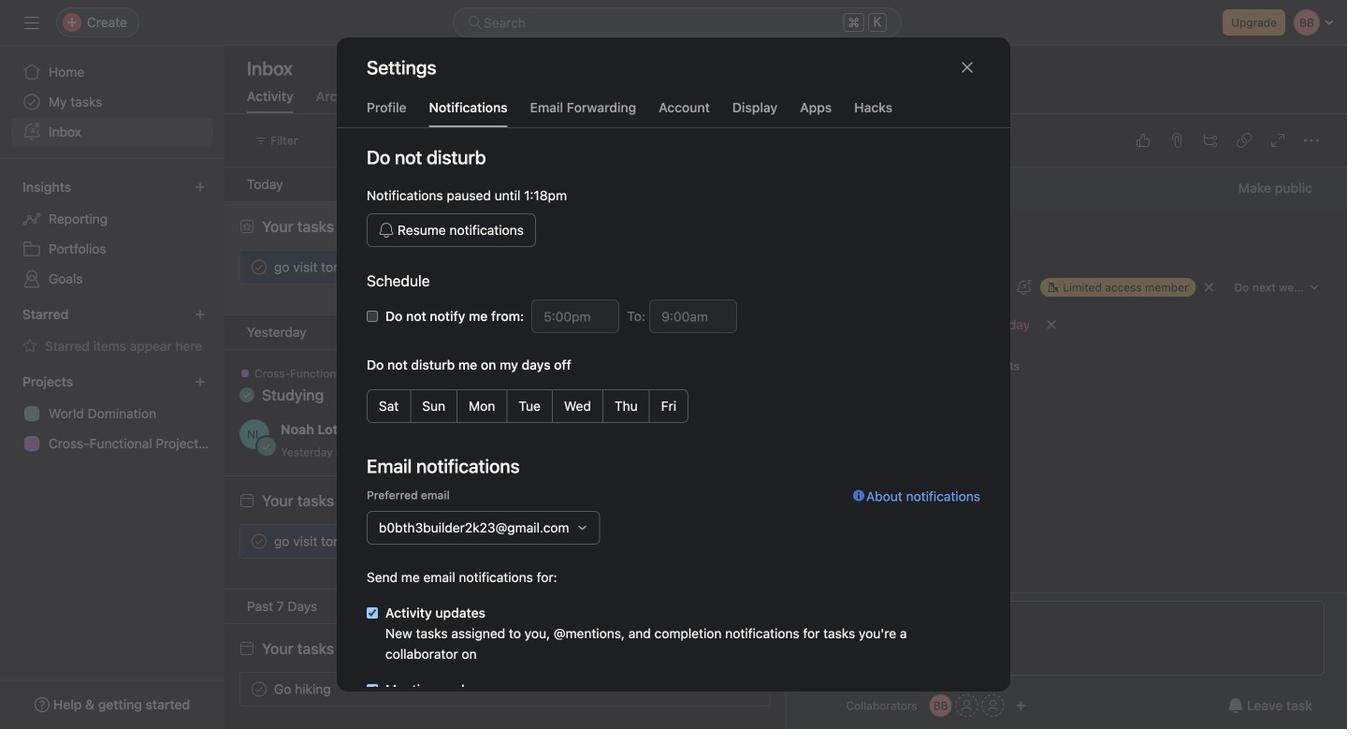 Task type: vqa. For each thing, say whether or not it's contained in the screenshot.
3rd list item from the top of the page
no



Task type: locate. For each thing, give the bounding box(es) containing it.
add or remove collaborators image
[[930, 694, 952, 717], [1016, 700, 1027, 711]]

settings tab list
[[337, 97, 1011, 128]]

1 horizontal spatial add or remove collaborators image
[[1016, 700, 1027, 711]]

2 mark complete checkbox from the top
[[248, 530, 270, 553]]

your tasks for today, task element
[[262, 218, 400, 235]]

dialog
[[337, 37, 1011, 729]]

mark complete checkbox for your tasks for mar 20, task element
[[248, 530, 270, 553]]

mark complete checkbox down your tasks for mar 20, task element
[[248, 530, 270, 553]]

mark complete image down your tasks for mar 15, task 'element'
[[248, 678, 270, 701]]

1 mark complete image from the top
[[248, 530, 270, 553]]

None text field
[[650, 299, 738, 333]]

mark complete checkbox down your tasks for today, task element
[[248, 256, 270, 278]]

mark complete image
[[248, 530, 270, 553], [248, 678, 270, 701]]

your tasks for mar 15, task element
[[262, 640, 408, 657]]

main content
[[787, 168, 1348, 729]]

None text field
[[532, 299, 620, 333]]

None checkbox
[[367, 311, 378, 322]]

1 vertical spatial mark complete checkbox
[[248, 530, 270, 553]]

clear due date image
[[1047, 319, 1058, 330]]

hide sidebar image
[[24, 15, 39, 30]]

2 mark complete image from the top
[[248, 678, 270, 701]]

starred element
[[0, 298, 225, 365]]

open user profile image
[[809, 601, 839, 631]]

1 vertical spatial mark complete image
[[248, 678, 270, 701]]

mark complete image down your tasks for mar 20, task element
[[248, 530, 270, 553]]

0 vertical spatial mark complete image
[[248, 530, 270, 553]]

Mark complete checkbox
[[248, 256, 270, 278], [248, 530, 270, 553]]

0 vertical spatial mark complete checkbox
[[248, 256, 270, 278]]

mark complete image
[[248, 256, 270, 278]]

None checkbox
[[367, 607, 378, 619], [367, 684, 378, 695], [367, 607, 378, 619], [367, 684, 378, 695]]

Task Name text field
[[796, 220, 1325, 263]]

your tasks for mar 20, task element
[[262, 492, 410, 510]]

0 horizontal spatial add or remove collaborators image
[[930, 694, 952, 717]]

1 mark complete checkbox from the top
[[248, 256, 270, 278]]



Task type: describe. For each thing, give the bounding box(es) containing it.
mark complete checkbox for your tasks for today, task element
[[248, 256, 270, 278]]

0 likes. click to like this task image
[[1136, 133, 1151, 148]]

close this dialog image
[[960, 60, 975, 75]]

remove assignee image
[[1204, 282, 1215, 293]]

open user profile image
[[240, 419, 270, 449]]

insights element
[[0, 170, 225, 298]]

go visit tomy dialog
[[787, 114, 1348, 729]]

Mark complete checkbox
[[248, 678, 270, 701]]

projects element
[[0, 365, 225, 462]]

full screen image
[[1271, 133, 1286, 148]]

global element
[[0, 46, 225, 158]]

copy task link image
[[1237, 133, 1252, 148]]

add subtask image
[[1204, 133, 1219, 148]]



